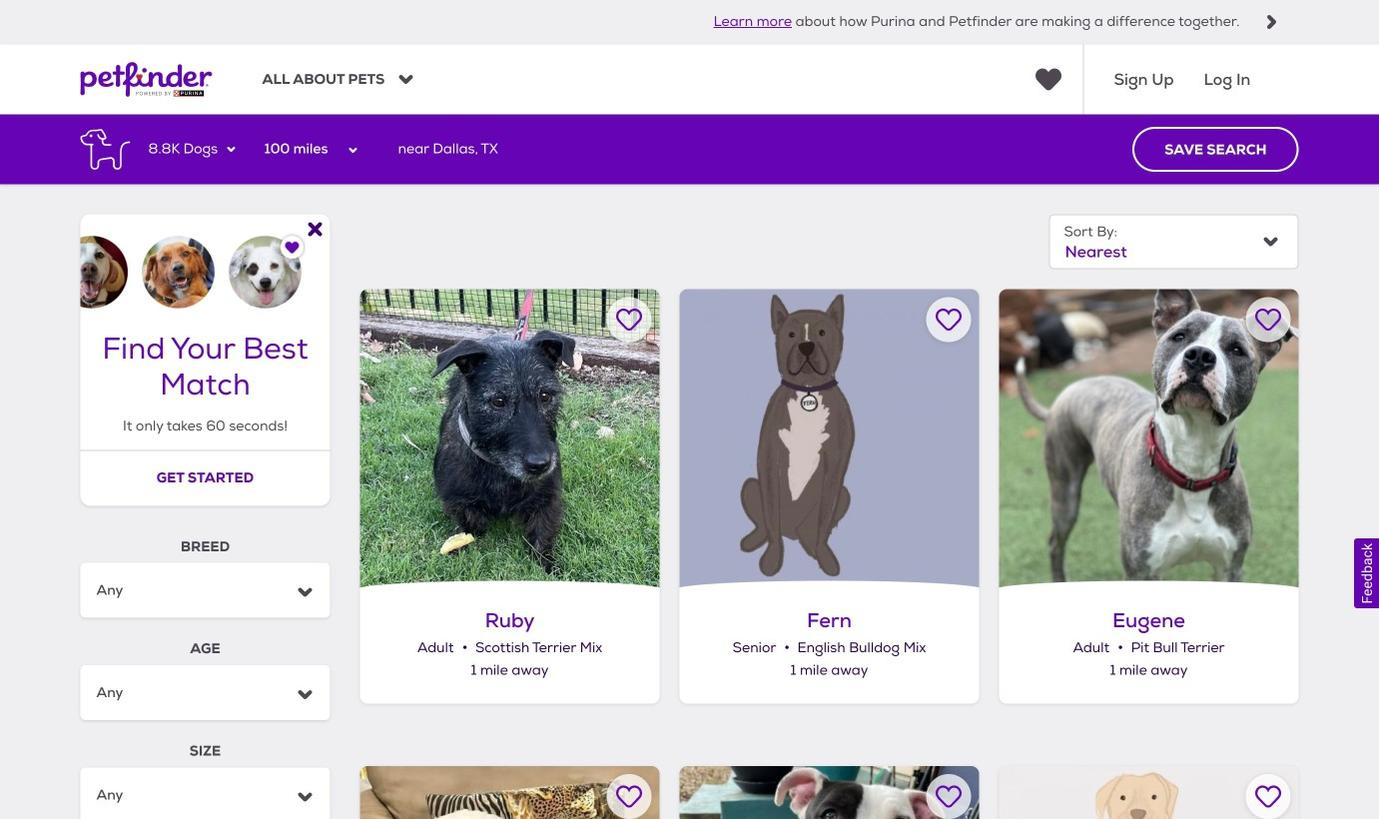 Task type: describe. For each thing, give the bounding box(es) containing it.
ruby, adoptable dog, adult female scottish terrier mix, 1 mile away. image
[[360, 289, 660, 589]]



Task type: locate. For each thing, give the bounding box(es) containing it.
ferguson, adoptable dog, adult male pit bull terrier, 1 mile away. image
[[680, 766, 980, 819]]

main content
[[0, 114, 1380, 819]]

petfinder home image
[[80, 44, 212, 114]]

fern, adoptable dog, senior female english bulldog mix, 1 mile away. image
[[680, 289, 980, 589]]

potential dog matches image
[[80, 214, 330, 309]]

eugene, adoptable dog, adult male pit bull terrier, 1 mile away. image
[[1000, 289, 1299, 589]]

calvin, adoptable dog, adult male shih tzu mix, 1 mile away. image
[[360, 766, 660, 819]]

delilah, adoptable dog, senior female labrador retriever, 1 mile away. image
[[1000, 766, 1299, 819]]



Task type: vqa. For each thing, say whether or not it's contained in the screenshot.
the "Delilah, adoptable Dog, Senior Female Labrador Retriever, 1 mile away." Image
yes



